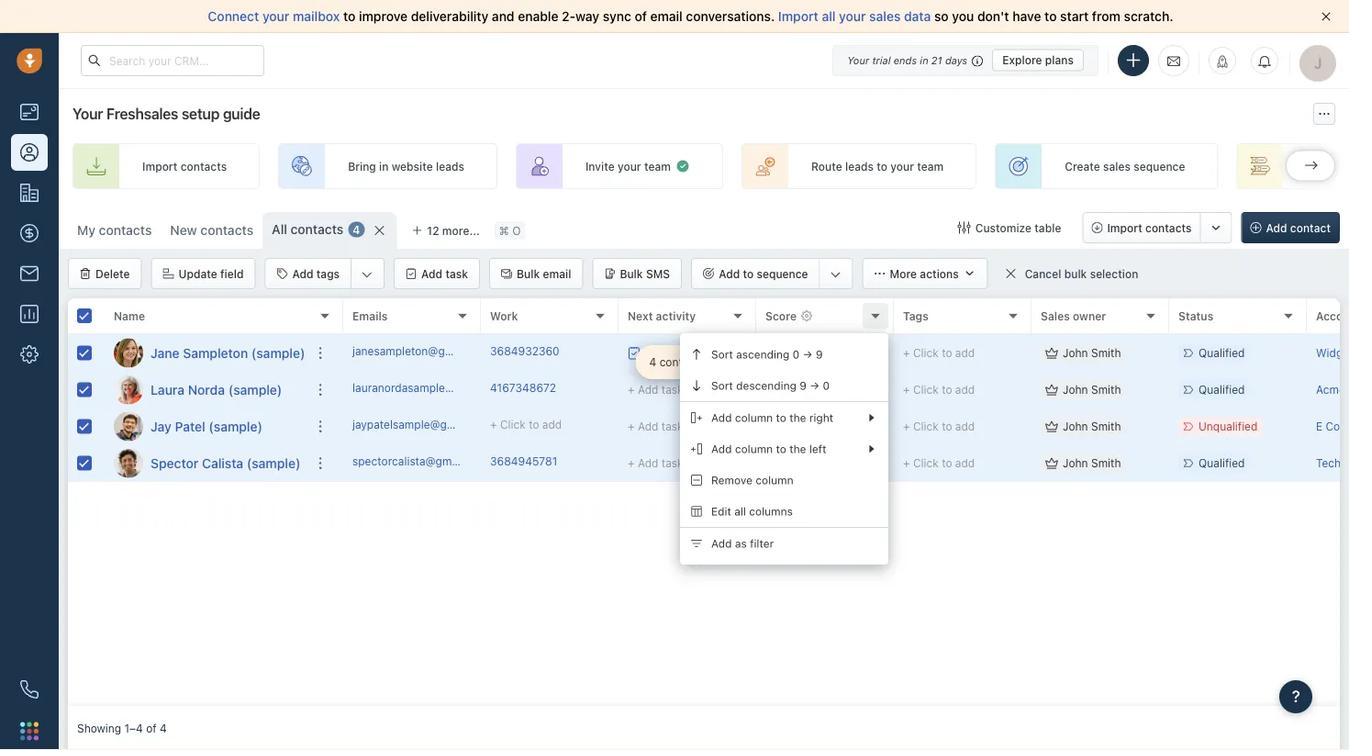 Task type: describe. For each thing, give the bounding box(es) containing it.
jaypatelsample@gmail.com + click to add
[[353, 418, 562, 431]]

janesampleton@gmail.com
[[353, 345, 491, 357]]

bring
[[348, 160, 376, 173]]

container_wx8msf4aqz5i3rn1 image inside customize table button
[[958, 221, 971, 234]]

9 inside "menu item"
[[800, 379, 807, 392]]

norda
[[188, 382, 225, 397]]

jane sampleton (sample) link
[[151, 344, 305, 362]]

52
[[766, 344, 783, 361]]

+ click to add for 37
[[903, 383, 975, 396]]

sampleton
[[183, 345, 248, 360]]

column for add column to the right
[[735, 411, 773, 424]]

add tags button
[[266, 259, 351, 288]]

remove column
[[711, 474, 794, 486]]

j image for jay patel (sample)
[[114, 412, 143, 441]]

smith for 52
[[1092, 346, 1121, 359]]

press space to deselect this row. row containing 54
[[343, 445, 1350, 482]]

smith for 37
[[1092, 383, 1121, 396]]

contacts down activity
[[660, 356, 705, 369]]

new
[[170, 223, 197, 238]]

bring in website leads
[[348, 160, 464, 173]]

add for add as filter
[[711, 537, 732, 550]]

phone image
[[20, 680, 39, 699]]

remove column menu item
[[680, 465, 889, 496]]

email image
[[1168, 53, 1181, 68]]

more
[[890, 267, 917, 280]]

next
[[628, 309, 653, 322]]

spector calista (sample) link
[[151, 454, 301, 472]]

techca link
[[1316, 457, 1350, 470]]

your freshsales setup guide
[[73, 105, 260, 123]]

click for 18
[[913, 420, 939, 433]]

your left the data
[[839, 9, 866, 24]]

add for 52
[[956, 346, 975, 359]]

4167348672
[[490, 381, 556, 394]]

edit all columns
[[711, 505, 793, 518]]

spectorcalista@gmail.com 3684945781
[[353, 455, 557, 468]]

close image
[[1322, 12, 1331, 21]]

way
[[576, 9, 600, 24]]

customize table button
[[946, 212, 1074, 243]]

in inside "link"
[[379, 160, 389, 173]]

freshsales
[[106, 105, 178, 123]]

explore plans
[[1003, 54, 1074, 67]]

click for 37
[[913, 383, 939, 396]]

(sample) for spector calista (sample)
[[247, 455, 301, 470]]

row group containing jane sampleton (sample)
[[68, 335, 343, 482]]

janesampleton@gmail.com 3684932360
[[353, 345, 560, 357]]

row group containing 52
[[343, 335, 1350, 482]]

sort for sort descending 9 → 0
[[711, 379, 733, 392]]

create sales sequence link
[[995, 143, 1219, 189]]

ends
[[894, 54, 917, 66]]

menu containing sort ascending 0 → 9
[[680, 333, 889, 565]]

table
[[1035, 221, 1062, 234]]

up
[[1328, 160, 1341, 173]]

0 vertical spatial import
[[778, 9, 819, 24]]

4 contacts selected.
[[650, 356, 756, 369]]

from
[[1092, 9, 1121, 24]]

task inside button
[[446, 267, 468, 280]]

o
[[512, 224, 521, 237]]

john for 54
[[1063, 457, 1088, 470]]

jane sampleton (sample)
[[151, 345, 305, 360]]

explore plans link
[[993, 49, 1084, 71]]

showing
[[77, 722, 121, 734]]

spector calista (sample)
[[151, 455, 301, 470]]

update field
[[179, 267, 244, 280]]

edit all columns menu item
[[680, 496, 889, 527]]

customize
[[976, 221, 1032, 234]]

press space to deselect this row. row containing jane sampleton (sample)
[[68, 335, 343, 372]]

left
[[810, 442, 827, 455]]

add contact
[[1266, 221, 1331, 234]]

add to sequence group
[[691, 258, 853, 289]]

emails
[[353, 309, 388, 322]]

0 vertical spatial all
[[822, 9, 836, 24]]

1 team from the left
[[644, 160, 671, 173]]

sms
[[646, 267, 670, 280]]

all inside menu item
[[735, 505, 746, 518]]

+ add task for 37
[[628, 383, 684, 396]]

score
[[766, 309, 797, 322]]

add to sequence button
[[692, 259, 819, 288]]

add for add column to the left
[[711, 442, 732, 455]]

bulk for bulk email
[[517, 267, 540, 280]]

sales
[[1041, 309, 1070, 322]]

john for 37
[[1063, 383, 1088, 396]]

import all your sales data link
[[778, 9, 935, 24]]

add for add to sequence
[[719, 267, 740, 280]]

bulk email
[[517, 267, 571, 280]]

laura norda (sample)
[[151, 382, 282, 397]]

container_wx8msf4aqz5i3rn1 image for 37
[[1046, 383, 1059, 396]]

smith for 54
[[1092, 457, 1121, 470]]

grid containing 52
[[68, 298, 1350, 706]]

angle down image
[[362, 265, 373, 284]]

press space to deselect this row. row containing laura norda (sample)
[[68, 372, 343, 409]]

bulk sms
[[620, 267, 670, 280]]

add for 18
[[956, 420, 975, 433]]

as
[[735, 537, 747, 550]]

patel
[[175, 419, 205, 434]]

your trial ends in 21 days
[[847, 54, 968, 66]]

container_wx8msf4aqz5i3rn1 image inside invite your team link
[[676, 159, 690, 174]]

0 horizontal spatial of
[[146, 722, 157, 734]]

4 inside grid
[[650, 356, 657, 369]]

columns
[[749, 505, 793, 518]]

ascending
[[736, 348, 790, 361]]

angle down image
[[830, 265, 841, 284]]

john smith for 54
[[1063, 457, 1121, 470]]

+ click to add for 18
[[903, 420, 975, 433]]

email inside button
[[543, 267, 571, 280]]

sort for sort ascending 0 → 9
[[711, 348, 733, 361]]

john for 18
[[1063, 420, 1088, 433]]

connect your mailbox to improve deliverability and enable 2-way sync of email conversations. import all your sales data so you don't have to start from scratch.
[[208, 9, 1174, 24]]

john for 52
[[1063, 346, 1088, 359]]

press space to deselect this row. row containing jay patel (sample)
[[68, 409, 343, 445]]

connect
[[208, 9, 259, 24]]

bulk sms button
[[592, 258, 682, 289]]

setup
[[182, 105, 220, 123]]

⌘
[[499, 224, 509, 237]]

route
[[811, 160, 842, 173]]

qualified for 54
[[1199, 457, 1245, 470]]

import contacts for import contacts button
[[1108, 221, 1192, 234]]

54
[[766, 454, 784, 471]]

e corp link
[[1316, 420, 1350, 433]]

the for left
[[790, 442, 807, 455]]

0 inside "menu item"
[[823, 379, 830, 392]]

+ click to add for 52
[[903, 346, 975, 359]]

john smith for 52
[[1063, 346, 1121, 359]]

9 inside menu item
[[816, 348, 823, 361]]

(sample) for laura norda (sample)
[[228, 382, 282, 397]]

name row
[[68, 298, 343, 335]]

and
[[492, 9, 515, 24]]

add for add task
[[421, 267, 443, 280]]

click for 54
[[913, 457, 939, 470]]

descending
[[736, 379, 797, 392]]

press space to deselect this row. row containing 18
[[343, 409, 1350, 445]]

contacts right 'all'
[[291, 222, 344, 237]]

⌘ o
[[499, 224, 521, 237]]

2 leads from the left
[[845, 160, 874, 173]]

the for right
[[790, 411, 807, 424]]

your left mailbox
[[263, 9, 290, 24]]

2-
[[562, 9, 576, 24]]

add task button
[[394, 258, 480, 289]]

your right 'invite'
[[618, 160, 641, 173]]

laura
[[151, 382, 185, 397]]

→ for 0
[[803, 348, 813, 361]]

add for add tags
[[292, 267, 314, 280]]

improve
[[359, 9, 408, 24]]

name column header
[[105, 298, 343, 335]]

import for import contacts button
[[1108, 221, 1143, 234]]

i
[[1349, 383, 1350, 396]]

0 horizontal spatial sales
[[870, 9, 901, 24]]

tags
[[317, 267, 340, 280]]

contacts right my
[[99, 223, 152, 238]]

explore
[[1003, 54, 1043, 67]]

selection
[[1090, 267, 1139, 280]]

+ click to add for 54
[[903, 457, 975, 470]]

+ add task for 54
[[628, 457, 684, 470]]

1 horizontal spatial of
[[635, 9, 647, 24]]

0 vertical spatial in
[[920, 54, 929, 66]]

acme i link
[[1316, 383, 1350, 396]]

Search your CRM... text field
[[81, 45, 264, 76]]

jaypatelsample@gmail.com link
[[353, 417, 493, 436]]



Task type: vqa. For each thing, say whether or not it's contained in the screenshot.
1st John Smith from the top
yes



Task type: locate. For each thing, give the bounding box(es) containing it.
sort ascending 0 → 9
[[711, 348, 823, 361]]

1 horizontal spatial 4
[[353, 223, 360, 236]]

smith
[[1092, 346, 1121, 359], [1092, 383, 1121, 396], [1092, 420, 1121, 433], [1092, 457, 1121, 470]]

column down descending
[[735, 411, 773, 424]]

click for 52
[[913, 346, 939, 359]]

2 vertical spatial + add task
[[628, 457, 684, 470]]

calista
[[202, 455, 243, 470]]

add task
[[421, 267, 468, 280]]

set up y link
[[1237, 143, 1350, 189]]

create
[[1065, 160, 1101, 173]]

john smith for 37
[[1063, 383, 1121, 396]]

1 vertical spatial email
[[543, 267, 571, 280]]

sort inside sort ascending 0 → 9 menu item
[[711, 348, 733, 361]]

bring in website leads link
[[278, 143, 498, 189]]

cancel bulk selection
[[1025, 267, 1139, 280]]

3684945781
[[490, 455, 557, 468]]

next activity
[[628, 309, 696, 322]]

3 john smith from the top
[[1063, 420, 1121, 433]]

2 qualified from the top
[[1199, 383, 1245, 396]]

sequence up import contacts group
[[1134, 160, 1186, 173]]

bulk down o
[[517, 267, 540, 280]]

sort down selected.
[[711, 379, 733, 392]]

1 smith from the top
[[1092, 346, 1121, 359]]

12
[[427, 224, 439, 237]]

sales owner
[[1041, 309, 1107, 322]]

y
[[1344, 160, 1350, 173]]

0 up right
[[823, 379, 830, 392]]

4 inside all contacts 4
[[353, 223, 360, 236]]

in
[[920, 54, 929, 66], [379, 160, 389, 173]]

2 vertical spatial 4
[[160, 722, 167, 734]]

2 sort from the top
[[711, 379, 733, 392]]

0 vertical spatial column
[[735, 411, 773, 424]]

0 vertical spatial import contacts
[[142, 160, 227, 173]]

create sales sequence
[[1065, 160, 1186, 173]]

3 smith from the top
[[1092, 420, 1121, 433]]

(sample) up spector calista (sample)
[[209, 419, 263, 434]]

0 vertical spatial of
[[635, 9, 647, 24]]

1 horizontal spatial bulk
[[620, 267, 643, 280]]

all right edit
[[735, 505, 746, 518]]

1 horizontal spatial all
[[822, 9, 836, 24]]

sort inside sort descending 9 → 0 "menu item"
[[711, 379, 733, 392]]

1 row group from the left
[[68, 335, 343, 482]]

your left the trial
[[847, 54, 870, 66]]

cancel
[[1025, 267, 1062, 280]]

1 horizontal spatial sales
[[1104, 160, 1131, 173]]

4 smith from the top
[[1092, 457, 1121, 470]]

import contacts group
[[1083, 212, 1233, 243]]

invite your team
[[586, 160, 671, 173]]

(sample) down jane sampleton (sample) link
[[228, 382, 282, 397]]

acme
[[1316, 383, 1346, 396]]

mailbox
[[293, 9, 340, 24]]

0 horizontal spatial team
[[644, 160, 671, 173]]

1 horizontal spatial sequence
[[1134, 160, 1186, 173]]

0 horizontal spatial import contacts
[[142, 160, 227, 173]]

delete button
[[68, 258, 142, 289]]

1 sort from the top
[[711, 348, 733, 361]]

1 john from the top
[[1063, 346, 1088, 359]]

1 vertical spatial qualified
[[1199, 383, 1245, 396]]

→ right the 52
[[803, 348, 813, 361]]

leads inside "link"
[[436, 160, 464, 173]]

1 + add task from the top
[[628, 383, 684, 396]]

qualified down unqualified
[[1199, 457, 1245, 470]]

0 horizontal spatial email
[[543, 267, 571, 280]]

add inside menu item
[[711, 537, 732, 550]]

leads right website
[[436, 160, 464, 173]]

of right the sync on the top left
[[635, 9, 647, 24]]

column for add column to the left
[[735, 442, 773, 455]]

add inside button
[[292, 267, 314, 280]]

import contacts inside button
[[1108, 221, 1192, 234]]

4 down next activity
[[650, 356, 657, 369]]

s image
[[114, 448, 143, 478]]

accou
[[1316, 309, 1350, 322]]

spector
[[151, 455, 199, 470]]

1 vertical spatial column
[[735, 442, 773, 455]]

sequence for add to sequence
[[757, 267, 808, 280]]

→ inside sort ascending 0 → 9 menu item
[[803, 348, 813, 361]]

task for 37
[[662, 383, 684, 396]]

team
[[644, 160, 671, 173], [917, 160, 944, 173]]

sales
[[870, 9, 901, 24], [1104, 160, 1131, 173]]

1 horizontal spatial your
[[847, 54, 870, 66]]

don't
[[978, 9, 1009, 24]]

(sample) right calista at the bottom left of page
[[247, 455, 301, 470]]

2 john smith from the top
[[1063, 383, 1121, 396]]

1 vertical spatial + add task
[[628, 420, 684, 433]]

route leads to your team link
[[742, 143, 977, 189]]

to inside route leads to your team link
[[877, 160, 888, 173]]

the left left
[[790, 442, 807, 455]]

sequence inside button
[[757, 267, 808, 280]]

3684932360
[[490, 345, 560, 357]]

your right route
[[891, 160, 914, 173]]

→ for 9
[[810, 379, 820, 392]]

1 horizontal spatial 0
[[823, 379, 830, 392]]

4 right 'all contacts' 'link'
[[353, 223, 360, 236]]

2 team from the left
[[917, 160, 944, 173]]

9 right the 52
[[816, 348, 823, 361]]

2 vertical spatial import
[[1108, 221, 1143, 234]]

jay patel (sample)
[[151, 419, 263, 434]]

9
[[816, 348, 823, 361], [800, 379, 807, 392]]

2 vertical spatial qualified
[[1199, 457, 1245, 470]]

scratch.
[[1124, 9, 1174, 24]]

widge
[[1316, 346, 1350, 359]]

2 the from the top
[[790, 442, 807, 455]]

1 vertical spatial in
[[379, 160, 389, 173]]

the left right
[[790, 411, 807, 424]]

add contact button
[[1242, 212, 1340, 243]]

→
[[803, 348, 813, 361], [810, 379, 820, 392]]

1 vertical spatial 4
[[650, 356, 657, 369]]

j image left jane
[[114, 338, 143, 368]]

1 leads from the left
[[436, 160, 464, 173]]

0 vertical spatial 9
[[816, 348, 823, 361]]

1 vertical spatial sequence
[[757, 267, 808, 280]]

contacts
[[181, 160, 227, 173], [1146, 221, 1192, 234], [291, 222, 344, 237], [99, 223, 152, 238], [201, 223, 253, 238], [660, 356, 705, 369]]

2 + click to add from the top
[[903, 383, 975, 396]]

import inside button
[[1108, 221, 1143, 234]]

my contacts
[[77, 223, 152, 238]]

0 vertical spatial email
[[650, 9, 683, 24]]

import for import contacts link
[[142, 160, 178, 173]]

column for remove column
[[756, 474, 794, 486]]

remove
[[711, 474, 753, 486]]

2 + add task from the top
[[628, 420, 684, 433]]

0 horizontal spatial in
[[379, 160, 389, 173]]

2 vertical spatial column
[[756, 474, 794, 486]]

field
[[220, 267, 244, 280]]

column down 54
[[756, 474, 794, 486]]

1 vertical spatial import
[[142, 160, 178, 173]]

0 vertical spatial 4
[[353, 223, 360, 236]]

website
[[392, 160, 433, 173]]

phone element
[[11, 671, 48, 708]]

12 more...
[[427, 224, 480, 237]]

0 vertical spatial 0
[[793, 348, 800, 361]]

1 horizontal spatial import
[[778, 9, 819, 24]]

+ add task for 18
[[628, 420, 684, 433]]

(sample)
[[251, 345, 305, 360], [228, 382, 282, 397], [209, 419, 263, 434], [247, 455, 301, 470]]

sort descending 9 → 0 menu item
[[680, 370, 889, 401]]

add for 54
[[956, 457, 975, 470]]

press space to deselect this row. row containing 52
[[343, 335, 1350, 372]]

1 vertical spatial j image
[[114, 412, 143, 441]]

0 vertical spatial →
[[803, 348, 813, 361]]

1 horizontal spatial import contacts
[[1108, 221, 1192, 234]]

0 vertical spatial j image
[[114, 338, 143, 368]]

leads right route
[[845, 160, 874, 173]]

add as filter menu item
[[680, 528, 889, 559]]

so
[[935, 9, 949, 24]]

press space to deselect this row. row containing spector calista (sample)
[[68, 445, 343, 482]]

sales left the data
[[870, 9, 901, 24]]

0
[[793, 348, 800, 361], [823, 379, 830, 392]]

set
[[1307, 160, 1325, 173]]

tags
[[903, 309, 929, 322]]

0 horizontal spatial 9
[[800, 379, 807, 392]]

data
[[904, 9, 931, 24]]

(sample) for jay patel (sample)
[[209, 419, 263, 434]]

1 vertical spatial all
[[735, 505, 746, 518]]

1 + click to add from the top
[[903, 346, 975, 359]]

jane
[[151, 345, 180, 360]]

your left "freshsales"
[[73, 105, 103, 123]]

in left 21
[[920, 54, 929, 66]]

1 qualified from the top
[[1199, 346, 1245, 359]]

unqualified
[[1199, 420, 1258, 433]]

3 + add task from the top
[[628, 457, 684, 470]]

container_wx8msf4aqz5i3rn1 image
[[676, 159, 690, 174], [958, 221, 971, 234], [1005, 267, 1018, 280], [1046, 420, 1059, 433], [1046, 457, 1059, 470]]

bulk
[[1065, 267, 1087, 280]]

task for 18
[[662, 420, 684, 433]]

1 vertical spatial →
[[810, 379, 820, 392]]

task for 54
[[662, 457, 684, 470]]

1 vertical spatial 9
[[800, 379, 807, 392]]

my
[[77, 223, 95, 238]]

to inside add to sequence button
[[743, 267, 754, 280]]

e corp
[[1316, 420, 1350, 433]]

import contacts up selection
[[1108, 221, 1192, 234]]

all left the data
[[822, 9, 836, 24]]

import right conversations.
[[778, 9, 819, 24]]

qualified for 52
[[1199, 346, 1245, 359]]

0 vertical spatial + add task
[[628, 383, 684, 396]]

qualified up unqualified
[[1199, 383, 1245, 396]]

of right 1–4
[[146, 722, 157, 734]]

sort
[[711, 348, 733, 361], [711, 379, 733, 392]]

contacts inside button
[[1146, 221, 1192, 234]]

0 horizontal spatial 4
[[160, 722, 167, 734]]

sort ascending 0 → 9 menu item
[[680, 339, 889, 370]]

press space to deselect this row. row containing 37
[[343, 372, 1350, 409]]

0 vertical spatial sort
[[711, 348, 733, 361]]

1 vertical spatial the
[[790, 442, 807, 455]]

(sample) for jane sampleton (sample)
[[251, 345, 305, 360]]

4 john smith from the top
[[1063, 457, 1121, 470]]

actions
[[920, 267, 959, 280]]

contacts down the setup
[[181, 160, 227, 173]]

0 horizontal spatial leads
[[436, 160, 464, 173]]

lauranordasample@gmail.com link
[[353, 380, 508, 399]]

qualified for 37
[[1199, 383, 1245, 396]]

1 j image from the top
[[114, 338, 143, 368]]

+
[[903, 346, 910, 359], [903, 383, 910, 396], [628, 383, 635, 396], [490, 418, 497, 431], [903, 420, 910, 433], [628, 420, 635, 433], [903, 457, 910, 470], [628, 457, 635, 470]]

1 horizontal spatial email
[[650, 9, 683, 24]]

1 horizontal spatial leads
[[845, 160, 874, 173]]

0 horizontal spatial all
[[735, 505, 746, 518]]

0 horizontal spatial import
[[142, 160, 178, 173]]

container_wx8msf4aqz5i3rn1 image
[[628, 347, 641, 359], [1046, 347, 1059, 359], [1046, 383, 1059, 396]]

jaypatelsample@gmail.com
[[353, 418, 493, 431]]

→ up right
[[810, 379, 820, 392]]

1 vertical spatial of
[[146, 722, 157, 734]]

import contacts
[[142, 160, 227, 173], [1108, 221, 1192, 234]]

spectorcalista@gmail.com
[[353, 455, 489, 468]]

0 horizontal spatial bulk
[[517, 267, 540, 280]]

add for add contact
[[1266, 221, 1288, 234]]

spectorcalista@gmail.com link
[[353, 453, 489, 473]]

sales inside create sales sequence link
[[1104, 160, 1131, 173]]

0 vertical spatial qualified
[[1199, 346, 1245, 359]]

lauranordasample@gmail.com
[[353, 381, 508, 394]]

1 vertical spatial your
[[73, 105, 103, 123]]

j image
[[114, 338, 143, 368], [114, 412, 143, 441]]

the
[[790, 411, 807, 424], [790, 442, 807, 455]]

import up selection
[[1108, 221, 1143, 234]]

9 right 37
[[800, 379, 807, 392]]

invite
[[586, 160, 615, 173]]

j image for jane sampleton (sample)
[[114, 338, 143, 368]]

37
[[766, 381, 783, 398]]

bulk for bulk sms
[[620, 267, 643, 280]]

import contacts link
[[73, 143, 260, 189]]

0 right the 52
[[793, 348, 800, 361]]

3 + click to add from the top
[[903, 420, 975, 433]]

1 john smith from the top
[[1063, 346, 1121, 359]]

grid
[[68, 298, 1350, 706]]

row group
[[68, 335, 343, 482], [343, 335, 1350, 482]]

press space to deselect this row. row
[[68, 335, 343, 372], [343, 335, 1350, 372], [68, 372, 343, 409], [343, 372, 1350, 409], [68, 409, 343, 445], [343, 409, 1350, 445], [68, 445, 343, 482], [343, 445, 1350, 482]]

0 horizontal spatial 0
[[793, 348, 800, 361]]

3 qualified from the top
[[1199, 457, 1245, 470]]

1 the from the top
[[790, 411, 807, 424]]

bulk left sms
[[620, 267, 643, 280]]

days
[[945, 54, 968, 66]]

your for your trial ends in 21 days
[[847, 54, 870, 66]]

route leads to your team
[[811, 160, 944, 173]]

j image left jay
[[114, 412, 143, 441]]

0 vertical spatial sales
[[870, 9, 901, 24]]

4 john from the top
[[1063, 457, 1088, 470]]

3 john from the top
[[1063, 420, 1088, 433]]

sales right create
[[1104, 160, 1131, 173]]

set up y
[[1307, 160, 1350, 173]]

freshworks switcher image
[[20, 722, 39, 740]]

0 vertical spatial the
[[790, 411, 807, 424]]

smith for 18
[[1092, 420, 1121, 433]]

21
[[932, 54, 943, 66]]

1 vertical spatial import contacts
[[1108, 221, 1192, 234]]

2 horizontal spatial import
[[1108, 221, 1143, 234]]

contacts down create sales sequence at right
[[1146, 221, 1192, 234]]

1 vertical spatial sales
[[1104, 160, 1131, 173]]

2 j image from the top
[[114, 412, 143, 441]]

in right bring
[[379, 160, 389, 173]]

2 smith from the top
[[1092, 383, 1121, 396]]

contacts right new
[[201, 223, 253, 238]]

qualified down status
[[1199, 346, 1245, 359]]

1 vertical spatial 0
[[823, 379, 830, 392]]

1 bulk from the left
[[517, 267, 540, 280]]

1 vertical spatial sort
[[711, 379, 733, 392]]

0 inside menu item
[[793, 348, 800, 361]]

add tags group
[[265, 258, 385, 289]]

0 horizontal spatial sequence
[[757, 267, 808, 280]]

12 more... button
[[402, 218, 490, 243]]

add for add column to the right
[[711, 411, 732, 424]]

add column to the right
[[711, 411, 834, 424]]

4 right 1–4
[[160, 722, 167, 734]]

sequence for create sales sequence
[[1134, 160, 1186, 173]]

import contacts for import contacts link
[[142, 160, 227, 173]]

john smith for 18
[[1063, 420, 1121, 433]]

status
[[1179, 309, 1214, 322]]

import contacts down the setup
[[142, 160, 227, 173]]

sequence up score
[[757, 267, 808, 280]]

1 horizontal spatial in
[[920, 54, 929, 66]]

import contacts button
[[1083, 212, 1201, 243]]

column down 18
[[735, 442, 773, 455]]

2 john from the top
[[1063, 383, 1088, 396]]

4167348672 link
[[490, 380, 556, 399]]

customize table
[[976, 221, 1062, 234]]

1 horizontal spatial 9
[[816, 348, 823, 361]]

selected.
[[708, 356, 756, 369]]

add
[[956, 346, 975, 359], [956, 383, 975, 396], [542, 418, 562, 431], [956, 420, 975, 433], [956, 457, 975, 470]]

column inside menu item
[[756, 474, 794, 486]]

2 bulk from the left
[[620, 267, 643, 280]]

l image
[[114, 375, 143, 404]]

(sample) right sampleton
[[251, 345, 305, 360]]

add inside button
[[719, 267, 740, 280]]

0 vertical spatial sequence
[[1134, 160, 1186, 173]]

→ inside sort descending 9 → 0 "menu item"
[[810, 379, 820, 392]]

0 vertical spatial your
[[847, 54, 870, 66]]

1 horizontal spatial team
[[917, 160, 944, 173]]

sequence
[[1134, 160, 1186, 173], [757, 267, 808, 280]]

import down your freshsales setup guide
[[142, 160, 178, 173]]

2 row group from the left
[[343, 335, 1350, 482]]

container_wx8msf4aqz5i3rn1 image for 52
[[1046, 347, 1059, 359]]

18
[[766, 417, 782, 435]]

0 horizontal spatial your
[[73, 105, 103, 123]]

2 horizontal spatial 4
[[650, 356, 657, 369]]

add for 37
[[956, 383, 975, 396]]

4 + click to add from the top
[[903, 457, 975, 470]]

john smith
[[1063, 346, 1121, 359], [1063, 383, 1121, 396], [1063, 420, 1121, 433], [1063, 457, 1121, 470]]

menu
[[680, 333, 889, 565]]

sort left ascending
[[711, 348, 733, 361]]

your for your freshsales setup guide
[[73, 105, 103, 123]]



